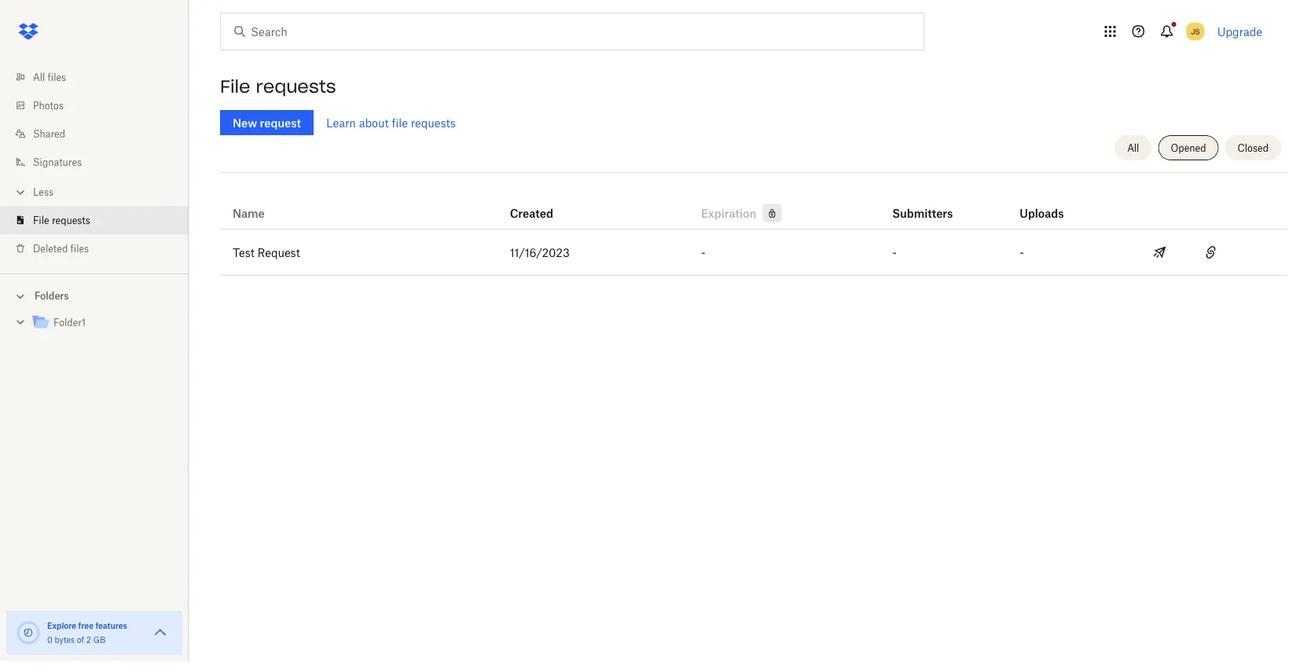 Task type: locate. For each thing, give the bounding box(es) containing it.
0 horizontal spatial column header
[[893, 185, 956, 223]]

all button
[[1115, 135, 1152, 160]]

explore
[[47, 621, 76, 631]]

free
[[78, 621, 94, 631]]

signatures
[[33, 156, 82, 168]]

3 - from the left
[[1020, 246, 1025, 259]]

file up new
[[220, 75, 250, 98]]

upgrade link
[[1218, 25, 1263, 38]]

learn about file requests
[[326, 116, 456, 129]]

row containing test request
[[220, 230, 1288, 276]]

all for all files
[[33, 71, 45, 83]]

send email image
[[1151, 243, 1170, 262]]

created button
[[510, 204, 553, 223]]

Search in folder "Dropbox" text field
[[251, 23, 892, 40]]

quota usage element
[[16, 620, 41, 646]]

0
[[47, 635, 52, 645]]

1 horizontal spatial column header
[[1020, 185, 1083, 223]]

1 vertical spatial file
[[33, 214, 49, 226]]

file requests up request
[[220, 75, 336, 98]]

0 horizontal spatial file
[[33, 214, 49, 226]]

1 horizontal spatial all
[[1128, 142, 1140, 154]]

list
[[0, 53, 189, 274]]

file inside list item
[[33, 214, 49, 226]]

1 vertical spatial all
[[1128, 142, 1140, 154]]

0 vertical spatial requests
[[256, 75, 336, 98]]

closed
[[1238, 142, 1269, 154]]

all files
[[33, 71, 66, 83]]

pro trial element
[[757, 204, 782, 223]]

1 vertical spatial file requests
[[33, 214, 90, 226]]

2 column header from the left
[[1020, 185, 1083, 223]]

row
[[220, 179, 1288, 230], [220, 230, 1288, 276]]

0 vertical spatial all
[[33, 71, 45, 83]]

all
[[33, 71, 45, 83], [1128, 142, 1140, 154]]

folder1 link
[[31, 313, 176, 334]]

shared link
[[13, 120, 189, 148]]

2
[[86, 635, 91, 645]]

all inside list
[[33, 71, 45, 83]]

deleted files
[[33, 243, 89, 254]]

list containing all files
[[0, 53, 189, 274]]

all left the opened
[[1128, 142, 1140, 154]]

gb
[[93, 635, 106, 645]]

request
[[260, 116, 301, 129]]

photos
[[33, 99, 64, 111]]

requests up deleted files
[[52, 214, 90, 226]]

explore free features 0 bytes of 2 gb
[[47, 621, 127, 645]]

new request
[[233, 116, 301, 129]]

all files link
[[13, 63, 189, 91]]

signatures link
[[13, 148, 189, 176]]

files right deleted
[[70, 243, 89, 254]]

1 horizontal spatial file requests
[[220, 75, 336, 98]]

all up photos
[[33, 71, 45, 83]]

2 horizontal spatial -
[[1020, 246, 1025, 259]]

file requests up deleted files
[[33, 214, 90, 226]]

about
[[359, 116, 389, 129]]

2 row from the top
[[220, 230, 1288, 276]]

requests up request
[[256, 75, 336, 98]]

file requests
[[220, 75, 336, 98], [33, 214, 90, 226]]

file requests list item
[[0, 206, 189, 234]]

less
[[33, 186, 54, 198]]

table
[[220, 179, 1288, 276]]

folders
[[35, 290, 69, 302]]

cell
[[1237, 230, 1288, 275]]

1 vertical spatial files
[[70, 243, 89, 254]]

2 - from the left
[[893, 246, 897, 259]]

files up photos
[[48, 71, 66, 83]]

file down less
[[33, 214, 49, 226]]

0 horizontal spatial -
[[701, 246, 706, 259]]

1 row from the top
[[220, 179, 1288, 230]]

requests right file at the top left of page
[[411, 116, 456, 129]]

column header
[[893, 185, 956, 223], [1020, 185, 1083, 223]]

shared
[[33, 128, 65, 140]]

-
[[701, 246, 706, 259], [893, 246, 897, 259], [1020, 246, 1025, 259]]

opened
[[1171, 142, 1207, 154]]

0 horizontal spatial all
[[33, 71, 45, 83]]

file
[[220, 75, 250, 98], [33, 214, 49, 226]]

0 horizontal spatial files
[[48, 71, 66, 83]]

all inside button
[[1128, 142, 1140, 154]]

files for all files
[[48, 71, 66, 83]]

table containing name
[[220, 179, 1288, 276]]

photos link
[[13, 91, 189, 120]]

files
[[48, 71, 66, 83], [70, 243, 89, 254]]

0 horizontal spatial requests
[[52, 214, 90, 226]]

1 horizontal spatial requests
[[256, 75, 336, 98]]

row containing name
[[220, 179, 1288, 230]]

deleted files link
[[13, 234, 189, 263]]

1 horizontal spatial files
[[70, 243, 89, 254]]

closed button
[[1226, 135, 1282, 160]]

2 vertical spatial requests
[[52, 214, 90, 226]]

1 vertical spatial requests
[[411, 116, 456, 129]]

0 horizontal spatial file requests
[[33, 214, 90, 226]]

requests
[[256, 75, 336, 98], [411, 116, 456, 129], [52, 214, 90, 226]]

1 horizontal spatial -
[[893, 246, 897, 259]]

0 vertical spatial files
[[48, 71, 66, 83]]

1 horizontal spatial file
[[220, 75, 250, 98]]

opened button
[[1159, 135, 1219, 160]]



Task type: vqa. For each thing, say whether or not it's contained in the screenshot.
Shared link
yes



Task type: describe. For each thing, give the bounding box(es) containing it.
js button
[[1183, 19, 1208, 44]]

bytes
[[55, 635, 75, 645]]

learn
[[326, 116, 356, 129]]

of
[[77, 635, 84, 645]]

folders button
[[0, 284, 189, 307]]

0 vertical spatial file requests
[[220, 75, 336, 98]]

11/16/2023
[[510, 246, 570, 259]]

request
[[258, 246, 300, 259]]

cell inside 'row'
[[1237, 230, 1288, 275]]

new
[[233, 116, 257, 129]]

files for deleted files
[[70, 243, 89, 254]]

requests inside list item
[[52, 214, 90, 226]]

file
[[392, 116, 408, 129]]

all for all
[[1128, 142, 1140, 154]]

upgrade
[[1218, 25, 1263, 38]]

file requests inside list item
[[33, 214, 90, 226]]

new request button
[[220, 110, 314, 135]]

0 vertical spatial file
[[220, 75, 250, 98]]

2 horizontal spatial requests
[[411, 116, 456, 129]]

less image
[[13, 184, 28, 200]]

dropbox image
[[13, 16, 44, 47]]

created
[[510, 206, 553, 220]]

folder1
[[53, 317, 86, 329]]

test request
[[233, 246, 300, 259]]

deleted
[[33, 243, 68, 254]]

learn about file requests link
[[326, 116, 456, 129]]

1 column header from the left
[[893, 185, 956, 223]]

features
[[95, 621, 127, 631]]

name
[[233, 206, 265, 220]]

js
[[1191, 26, 1201, 36]]

test
[[233, 246, 255, 259]]

file requests link
[[13, 206, 189, 234]]

copy link image
[[1202, 243, 1221, 262]]

1 - from the left
[[701, 246, 706, 259]]



